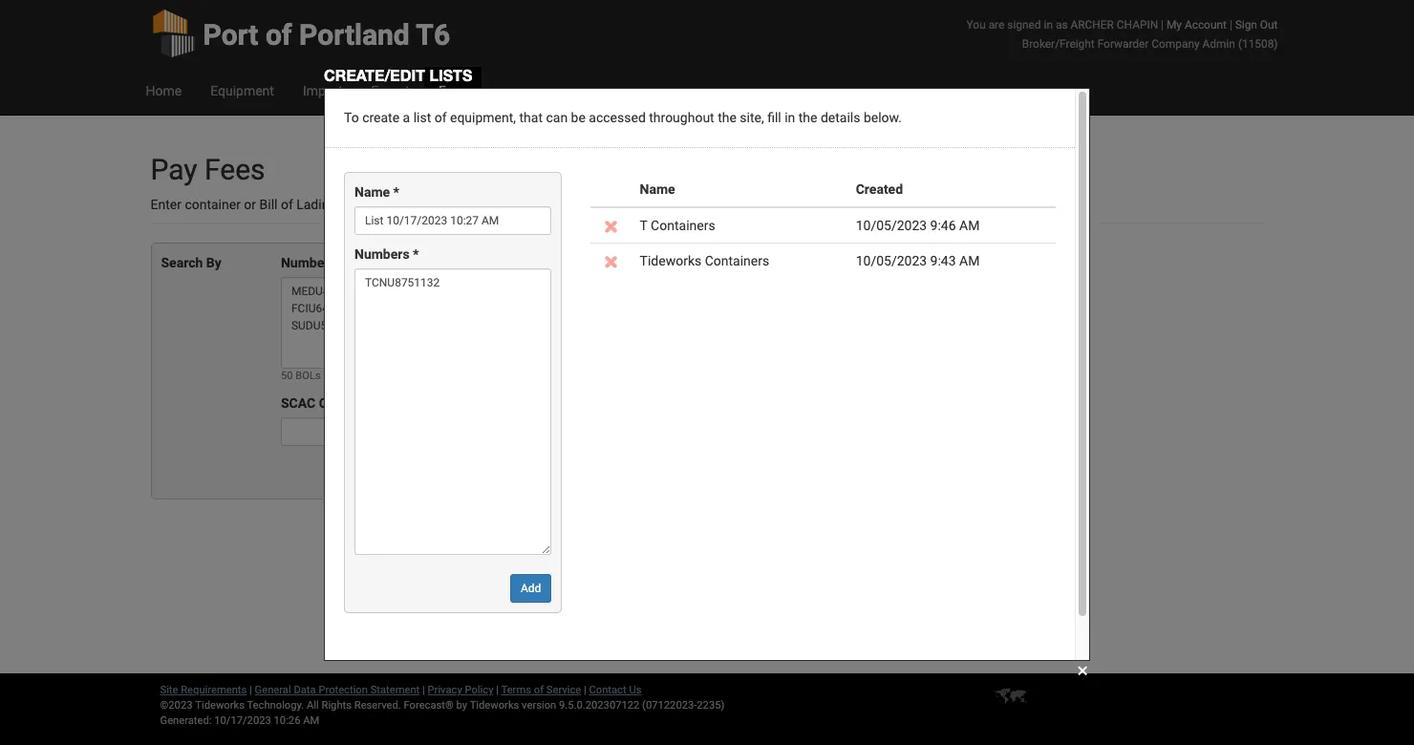 Task type: vqa. For each thing, say whether or not it's contained in the screenshot.
CONTAINERS
no



Task type: describe. For each thing, give the bounding box(es) containing it.
general data protection statement link
[[255, 684, 420, 697]]

10/17/2023
[[214, 715, 271, 727]]

you
[[967, 18, 986, 32]]

reserved.
[[354, 700, 401, 712]]

9.5.0.202307122
[[559, 700, 640, 712]]

50 bols max
[[281, 370, 344, 382]]

tideworks
[[470, 700, 519, 712]]

scac code
[[281, 396, 350, 411]]

site requirements link
[[160, 684, 247, 697]]

50
[[281, 370, 293, 382]]

container
[[185, 197, 241, 212]]

or
[[244, 197, 256, 212]]

search by
[[161, 255, 221, 270]]

port
[[203, 18, 258, 52]]

currently
[[519, 197, 570, 212]]

sign
[[1236, 18, 1258, 32]]

account
[[1185, 18, 1227, 32]]

terms
[[501, 684, 531, 697]]

(07122023-
[[642, 700, 697, 712]]

in
[[1044, 18, 1053, 32]]

by
[[456, 700, 467, 712]]

site
[[160, 684, 178, 697]]

sign out link
[[1236, 18, 1278, 32]]

contact us link
[[589, 684, 642, 697]]

lading
[[296, 197, 337, 212]]

you are signed in as archer chapin | my account | sign out broker/freight forwarder company admin (11508)
[[967, 18, 1278, 51]]

lists
[[430, 66, 472, 84]]

t6
[[416, 18, 450, 52]]

policy
[[465, 684, 494, 697]]

of inside site requirements | general data protection statement | privacy policy | terms of service | contact us ©2023 tideworks technology. all rights reserved. forecast® by tideworks version 9.5.0.202307122 (07122023-2235) generated: 10/17/2023 10:26 am
[[534, 684, 544, 697]]

privacy policy link
[[428, 684, 494, 697]]

enter container or bill of lading numbers to see what fees are currently due.
[[151, 197, 599, 212]]

forecast®
[[404, 700, 454, 712]]

company
[[1152, 37, 1200, 51]]

see
[[411, 197, 432, 212]]

general
[[255, 684, 291, 697]]

are inside you are signed in as archer chapin | my account | sign out broker/freight forwarder company admin (11508)
[[989, 18, 1005, 32]]

to
[[396, 197, 408, 212]]

SCAC Code text field
[[281, 418, 492, 446]]

numbers
[[340, 197, 392, 212]]

©2023 tideworks
[[160, 700, 245, 712]]

signed
[[1008, 18, 1041, 32]]

all
[[307, 700, 319, 712]]

search
[[161, 255, 203, 270]]

pay fees
[[151, 153, 265, 186]]

data
[[294, 684, 316, 697]]

my
[[1167, 18, 1182, 32]]

| up 9.5.0.202307122
[[584, 684, 587, 697]]

bols
[[296, 370, 321, 382]]

technology.
[[247, 700, 304, 712]]



Task type: locate. For each thing, give the bounding box(es) containing it.
am
[[303, 715, 319, 727]]

1 vertical spatial of
[[281, 197, 293, 212]]

privacy
[[428, 684, 462, 697]]

port of portland t6 link
[[151, 0, 450, 67]]

as
[[1056, 18, 1068, 32]]

of up version
[[534, 684, 544, 697]]

number
[[281, 255, 329, 270]]

| left the sign
[[1230, 18, 1233, 32]]

service
[[547, 684, 581, 697]]

scac
[[281, 396, 316, 411]]

fees
[[205, 153, 265, 186]]

out
[[1261, 18, 1278, 32]]

chapin
[[1117, 18, 1159, 32]]

2 vertical spatial of
[[534, 684, 544, 697]]

| left general at the bottom of page
[[250, 684, 252, 697]]

bill
[[260, 197, 278, 212]]

what
[[435, 197, 464, 212]]

due.
[[574, 197, 599, 212]]

statement
[[371, 684, 420, 697]]

10:26
[[274, 715, 301, 727]]

(11508)
[[1239, 37, 1278, 51]]

my account link
[[1167, 18, 1227, 32]]

create/edit lists
[[324, 66, 472, 84]]

requirements
[[181, 684, 247, 697]]

| left my
[[1161, 18, 1164, 32]]

by
[[206, 255, 221, 270]]

portland
[[299, 18, 410, 52]]

are right you
[[989, 18, 1005, 32]]

0 vertical spatial are
[[989, 18, 1005, 32]]

0 vertical spatial of
[[266, 18, 292, 52]]

max
[[324, 370, 344, 382]]

us
[[629, 684, 642, 697]]

forwarder
[[1098, 37, 1149, 51]]

terms of service link
[[501, 684, 581, 697]]

admin
[[1203, 37, 1236, 51]]

enter
[[151, 197, 182, 212]]

contact
[[589, 684, 627, 697]]

rights
[[322, 700, 352, 712]]

archer
[[1071, 18, 1114, 32]]

of right port
[[266, 18, 292, 52]]

port of portland t6
[[203, 18, 450, 52]]

version
[[522, 700, 556, 712]]

are right fees at the top of the page
[[497, 197, 515, 212]]

2235)
[[697, 700, 725, 712]]

generated:
[[160, 715, 212, 727]]

are
[[989, 18, 1005, 32], [497, 197, 515, 212]]

0 horizontal spatial are
[[497, 197, 515, 212]]

create/edit
[[324, 66, 425, 84]]

protection
[[319, 684, 368, 697]]

code
[[319, 396, 350, 411]]

site requirements | general data protection statement | privacy policy | terms of service | contact us ©2023 tideworks technology. all rights reserved. forecast® by tideworks version 9.5.0.202307122 (07122023-2235) generated: 10/17/2023 10:26 am
[[160, 684, 725, 727]]

fees
[[468, 197, 493, 212]]

pay
[[151, 153, 197, 186]]

of
[[266, 18, 292, 52], [281, 197, 293, 212], [534, 684, 544, 697]]

| up forecast®
[[422, 684, 425, 697]]

of right the bill
[[281, 197, 293, 212]]

| up tideworks
[[496, 684, 499, 697]]

1 horizontal spatial are
[[989, 18, 1005, 32]]

1 vertical spatial are
[[497, 197, 515, 212]]

Number text field
[[281, 277, 492, 369]]

|
[[1161, 18, 1164, 32], [1230, 18, 1233, 32], [250, 684, 252, 697], [422, 684, 425, 697], [496, 684, 499, 697], [584, 684, 587, 697]]

broker/freight
[[1022, 37, 1095, 51]]



